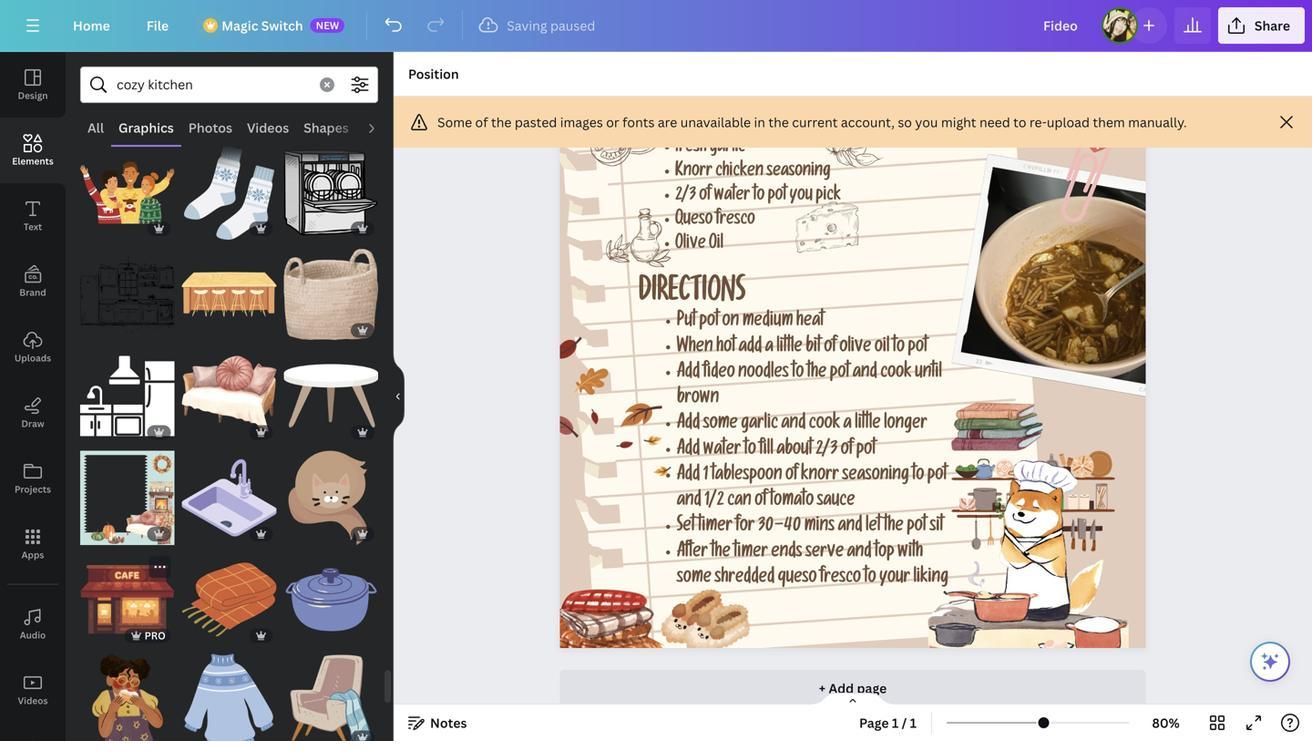 Task type: describe. For each thing, give the bounding box(es) containing it.
dishwasher image
[[284, 145, 378, 240]]

sauce
[[818, 493, 856, 512]]

fresco inside the knorr chicken seasoning 2/3 of water to pot you pick queso fresco olive oil
[[716, 212, 756, 230]]

the right in
[[769, 114, 789, 131]]

tablespoon
[[712, 467, 783, 486]]

and down olive
[[853, 364, 878, 384]]

position button
[[401, 59, 467, 88]]

1 horizontal spatial you
[[916, 114, 939, 131]]

/
[[902, 714, 907, 732]]

deconstructed pinoy kitchen counter table image
[[182, 247, 277, 342]]

storage organizer cozy home clipart image
[[284, 247, 378, 342]]

cozy autumn blanket image
[[182, 553, 277, 647]]

pot inside the knorr chicken seasoning 2/3 of water to pot you pick queso fresco olive oil
[[768, 188, 787, 206]]

or
[[607, 114, 620, 131]]

fill
[[760, 441, 774, 460]]

mexican caldero kitchen essential image
[[284, 553, 378, 647]]

text button
[[0, 183, 66, 249]]

shapes button
[[296, 110, 356, 145]]

when
[[677, 339, 714, 358]]

the down bit
[[808, 364, 827, 384]]

show pages image
[[810, 692, 897, 707]]

your
[[880, 570, 911, 589]]

magic switch
[[222, 17, 303, 34]]

manually.
[[1129, 114, 1188, 131]]

of right some
[[476, 114, 488, 131]]

projects
[[15, 483, 51, 496]]

80%
[[1153, 714, 1180, 732]]

them
[[1094, 114, 1126, 131]]

graphics button
[[111, 110, 181, 145]]

shredded
[[715, 570, 775, 589]]

fonts
[[623, 114, 655, 131]]

re-
[[1030, 114, 1047, 131]]

Search elements search field
[[117, 67, 309, 102]]

so
[[898, 114, 913, 131]]

0 vertical spatial videos
[[247, 119, 289, 136]]

can
[[728, 493, 752, 512]]

cozy chair illustration image
[[284, 654, 378, 741]]

water inside put pot on medium heat when hot add a little bit of olive oil to pot add fideo noodles to the pot and cook until brown add some garlic and cook a little longer add water to fill about 2/3 of pot add 1 tablespoon of knorr seasoning to pot and 1/2 can of tomato sauce set timer for 30-40 mins and let the pot sit after the timer ends serve and top with some shredded queso fresco to your liking
[[704, 441, 741, 460]]

+ add page
[[819, 680, 887, 697]]

Design title text field
[[1029, 7, 1095, 44]]

page 1 / 1
[[860, 714, 917, 732]]

knorr
[[801, 467, 840, 486]]

2/3 inside the knorr chicken seasoning 2/3 of water to pot you pick queso fresco olive oil
[[676, 188, 697, 206]]

80% button
[[1137, 708, 1196, 738]]

1 vertical spatial some
[[677, 570, 712, 589]]

tomato
[[771, 493, 814, 512]]

uploads button
[[0, 315, 66, 380]]

images
[[561, 114, 603, 131]]

2/3 inside put pot on medium heat when hot add a little bit of olive oil to pot add fideo noodles to the pot and cook until brown add some garlic and cook a little longer add water to fill about 2/3 of pot add 1 tablespoon of knorr seasoning to pot and 1/2 can of tomato sauce set timer for 30-40 mins and let the pot sit after the timer ends serve and top with some shredded queso fresco to your liking
[[816, 441, 838, 460]]

are
[[658, 114, 678, 131]]

of inside the knorr chicken seasoning 2/3 of water to pot you pick queso fresco olive oil
[[700, 188, 711, 206]]

in
[[754, 114, 766, 131]]

1 vertical spatial a
[[844, 416, 852, 435]]

of up 'tomato'
[[786, 467, 798, 486]]

the right let at the bottom
[[885, 518, 904, 537]]

noodles
[[739, 364, 789, 384]]

cozy autumn frame image
[[80, 451, 175, 545]]

apps button
[[0, 511, 66, 577]]

pot left the sit
[[907, 518, 927, 537]]

apps
[[22, 549, 44, 561]]

hot
[[717, 339, 736, 358]]

saving
[[507, 17, 548, 34]]

and left 1/2
[[677, 493, 702, 512]]

to left your
[[865, 570, 877, 589]]

30-
[[758, 518, 785, 537]]

shapes
[[304, 119, 349, 136]]

oil
[[709, 236, 724, 255]]

olive
[[676, 236, 706, 255]]

photos button
[[181, 110, 240, 145]]

and left let at the bottom
[[838, 518, 863, 537]]

1 horizontal spatial audio
[[364, 119, 400, 136]]

unavailable
[[681, 114, 751, 131]]

winter cozy light blue sweater image
[[182, 654, 277, 741]]

directions
[[639, 280, 746, 311]]

1 vertical spatial little
[[855, 416, 881, 435]]

0 vertical spatial little
[[777, 339, 803, 358]]

elements
[[12, 155, 54, 167]]

ends
[[772, 544, 803, 563]]

home
[[73, 17, 110, 34]]

pot right about
[[857, 441, 877, 460]]

main menu bar
[[0, 0, 1313, 52]]

need
[[980, 114, 1011, 131]]

to right oil
[[893, 339, 905, 358]]

chicken
[[716, 164, 764, 182]]

knorr
[[676, 164, 713, 182]]

and up about
[[782, 416, 806, 435]]

put
[[677, 313, 697, 332]]

after
[[677, 544, 708, 563]]

elements button
[[0, 118, 66, 183]]

bit
[[806, 339, 821, 358]]

some
[[438, 114, 472, 131]]

brand button
[[0, 249, 66, 315]]

queso
[[676, 212, 713, 230]]

2 horizontal spatial 1
[[911, 714, 917, 732]]

pot up the sit
[[928, 467, 948, 486]]

+
[[819, 680, 826, 697]]

oil
[[875, 339, 890, 358]]

add
[[739, 339, 762, 358]]

for
[[736, 518, 755, 537]]

pot up until
[[908, 339, 928, 358]]

0 vertical spatial some
[[704, 416, 738, 435]]

until
[[915, 364, 943, 384]]

side panel tab list
[[0, 52, 66, 741]]

fresh garlic
[[676, 140, 746, 158]]

audio inside side panel tab list
[[20, 629, 46, 641]]

graphics
[[119, 119, 174, 136]]

0 horizontal spatial timer
[[699, 518, 733, 537]]

hide image
[[393, 353, 405, 440]]

brand
[[19, 286, 46, 299]]

of right bit
[[825, 339, 837, 358]]



Task type: vqa. For each thing, say whether or not it's contained in the screenshot.
water in the Put pot on medium heat When hot add a little bit of olive oil to pot Add fideo noodles to the pot and cook until brown Add some garlic and cook a little longer Add water to fill about 2/3 of pot Add 1 tablespoon of knorr seasoning to pot and 1/2 can of tomato sauce Set timer for 30-40 mins and let the pot sit After the timer ends serve and top with some shredded queso fresco to your liking
yes



Task type: locate. For each thing, give the bounding box(es) containing it.
0 horizontal spatial audio
[[20, 629, 46, 641]]

cozy winter hygge graphic elements image
[[284, 451, 378, 545]]

1 vertical spatial timer
[[734, 544, 769, 563]]

a
[[766, 339, 774, 358], [844, 416, 852, 435]]

0 horizontal spatial audio button
[[0, 592, 66, 657]]

sit
[[930, 518, 944, 537]]

seasoning up the pick
[[767, 164, 831, 182]]

you inside the knorr chicken seasoning 2/3 of water to pot you pick queso fresco olive oil
[[790, 188, 813, 206]]

0 vertical spatial fresco
[[716, 212, 756, 230]]

canva assistant image
[[1260, 651, 1282, 673]]

account,
[[841, 114, 895, 131]]

timer down 1/2
[[699, 518, 733, 537]]

1 vertical spatial videos button
[[0, 657, 66, 723]]

on
[[723, 313, 740, 332]]

0 vertical spatial audio button
[[356, 110, 407, 145]]

group
[[80, 134, 175, 240], [284, 134, 378, 240], [182, 145, 277, 240], [80, 236, 175, 342], [182, 236, 277, 342], [284, 236, 378, 342], [182, 338, 277, 443], [284, 338, 378, 443], [80, 349, 175, 443], [80, 440, 175, 545], [182, 440, 277, 545], [284, 440, 378, 545], [182, 542, 277, 647], [284, 542, 378, 647], [80, 643, 175, 741], [182, 643, 277, 741], [284, 643, 378, 741]]

mins
[[805, 518, 835, 537]]

draw
[[21, 418, 44, 430]]

1 horizontal spatial little
[[855, 416, 881, 435]]

0 vertical spatial water
[[714, 188, 751, 206]]

cook up about
[[809, 416, 841, 435]]

draw button
[[0, 380, 66, 446]]

seasoning inside put pot on medium heat when hot add a little bit of olive oil to pot add fideo noodles to the pot and cook until brown add some garlic and cook a little longer add water to fill about 2/3 of pot add 1 tablespoon of knorr seasoning to pot and 1/2 can of tomato sauce set timer for 30-40 mins and let the pot sit after the timer ends serve and top with some shredded queso fresco to your liking
[[843, 467, 910, 486]]

seasoning inside the knorr chicken seasoning 2/3 of water to pot you pick queso fresco olive oil
[[767, 164, 831, 182]]

0 vertical spatial seasoning
[[767, 164, 831, 182]]

saving paused status
[[471, 15, 605, 36]]

warm cozy woolen socks image
[[182, 145, 277, 240]]

current
[[793, 114, 838, 131]]

audio button
[[356, 110, 407, 145], [0, 592, 66, 657]]

pot down olive
[[830, 364, 850, 384]]

0 vertical spatial 2/3
[[676, 188, 697, 206]]

2/3 down the knorr
[[676, 188, 697, 206]]

water up "tablespoon"
[[704, 441, 741, 460]]

0 vertical spatial audio
[[364, 119, 400, 136]]

you right so
[[916, 114, 939, 131]]

serve
[[806, 544, 844, 563]]

garlic up chicken
[[710, 140, 746, 158]]

water inside the knorr chicken seasoning 2/3 of water to pot you pick queso fresco olive oil
[[714, 188, 751, 206]]

uploads
[[14, 352, 51, 364]]

water down chicken
[[714, 188, 751, 206]]

file button
[[132, 7, 183, 44]]

to left re-
[[1014, 114, 1027, 131]]

pick
[[816, 188, 842, 206]]

upload
[[1047, 114, 1090, 131]]

0 vertical spatial cook
[[881, 364, 912, 384]]

notes
[[430, 714, 467, 732]]

0 vertical spatial videos button
[[240, 110, 296, 145]]

put pot on medium heat when hot add a little bit of olive oil to pot add fideo noodles to the pot and cook until brown add some garlic and cook a little longer add water to fill about 2/3 of pot add 1 tablespoon of knorr seasoning to pot and 1/2 can of tomato sauce set timer for 30-40 mins and let the pot sit after the timer ends serve and top with some shredded queso fresco to your liking
[[677, 313, 949, 589]]

switch
[[261, 17, 303, 34]]

to
[[1014, 114, 1027, 131], [754, 188, 765, 206], [893, 339, 905, 358], [793, 364, 805, 384], [745, 441, 757, 460], [913, 467, 925, 486], [865, 570, 877, 589]]

cook down oil
[[881, 364, 912, 384]]

timer down for
[[734, 544, 769, 563]]

photos
[[189, 119, 232, 136]]

audio right shapes
[[364, 119, 400, 136]]

pot left the pick
[[768, 188, 787, 206]]

page
[[857, 680, 887, 697]]

seasoning up sauce
[[843, 467, 910, 486]]

1 vertical spatial you
[[790, 188, 813, 206]]

little
[[777, 339, 803, 358], [855, 416, 881, 435]]

text
[[24, 221, 42, 233]]

watercolor sofa with pillows image
[[182, 349, 277, 443]]

with
[[898, 544, 924, 563]]

of right about
[[841, 441, 854, 460]]

share button
[[1219, 7, 1306, 44]]

projects button
[[0, 446, 66, 511]]

of up 'queso'
[[700, 188, 711, 206]]

add
[[677, 364, 700, 384], [677, 416, 700, 435], [677, 441, 700, 460], [677, 467, 700, 486], [829, 680, 854, 697]]

pro
[[145, 629, 166, 642]]

0 vertical spatial you
[[916, 114, 939, 131]]

0 horizontal spatial fresco
[[716, 212, 756, 230]]

1 vertical spatial seasoning
[[843, 467, 910, 486]]

garlic inside put pot on medium heat when hot add a little bit of olive oil to pot add fideo noodles to the pot and cook until brown add some garlic and cook a little longer add water to fill about 2/3 of pot add 1 tablespoon of knorr seasoning to pot and 1/2 can of tomato sauce set timer for 30-40 mins and let the pot sit after the timer ends serve and top with some shredded queso fresco to your liking
[[741, 416, 779, 435]]

little left bit
[[777, 339, 803, 358]]

of right can
[[755, 493, 767, 512]]

some
[[704, 416, 738, 435], [677, 570, 712, 589]]

videos inside side panel tab list
[[18, 695, 48, 707]]

cook
[[881, 364, 912, 384], [809, 416, 841, 435]]

0 vertical spatial timer
[[699, 518, 733, 537]]

to down longer
[[913, 467, 925, 486]]

pot left on
[[700, 313, 719, 332]]

a left longer
[[844, 416, 852, 435]]

1 vertical spatial water
[[704, 441, 741, 460]]

0 vertical spatial garlic
[[710, 140, 746, 158]]

1 horizontal spatial a
[[844, 416, 852, 435]]

2/3
[[676, 188, 697, 206], [816, 441, 838, 460]]

kitchen sink icon, isometric style image
[[182, 451, 277, 545]]

1 horizontal spatial audio button
[[356, 110, 407, 145]]

of
[[476, 114, 488, 131], [700, 188, 711, 206], [825, 339, 837, 358], [841, 441, 854, 460], [786, 467, 798, 486], [755, 493, 767, 512]]

1 horizontal spatial 1
[[892, 714, 899, 732]]

1 left /
[[892, 714, 899, 732]]

audio down apps
[[20, 629, 46, 641]]

top
[[875, 544, 895, 563]]

1 vertical spatial videos
[[18, 695, 48, 707]]

1 vertical spatial audio button
[[0, 592, 66, 657]]

1 vertical spatial cook
[[809, 416, 841, 435]]

1 right /
[[911, 714, 917, 732]]

add inside button
[[829, 680, 854, 697]]

longer
[[884, 416, 928, 435]]

home link
[[58, 7, 125, 44]]

fresco down serve on the right of page
[[821, 570, 862, 589]]

position
[[408, 65, 459, 83]]

0 horizontal spatial seasoning
[[767, 164, 831, 182]]

medium
[[743, 313, 794, 332]]

you left the pick
[[790, 188, 813, 206]]

a right add
[[766, 339, 774, 358]]

and
[[853, 364, 878, 384], [782, 416, 806, 435], [677, 493, 702, 512], [838, 518, 863, 537], [848, 544, 872, 563]]

0 horizontal spatial 1
[[704, 467, 709, 486]]

1 horizontal spatial seasoning
[[843, 467, 910, 486]]

1 horizontal spatial videos
[[247, 119, 289, 136]]

1 vertical spatial 2/3
[[816, 441, 838, 460]]

0 horizontal spatial you
[[790, 188, 813, 206]]

some down brown
[[704, 416, 738, 435]]

garlic up fill
[[741, 416, 779, 435]]

little left longer
[[855, 416, 881, 435]]

pot
[[768, 188, 787, 206], [700, 313, 719, 332], [908, 339, 928, 358], [830, 364, 850, 384], [857, 441, 877, 460], [928, 467, 948, 486], [907, 518, 927, 537]]

0 horizontal spatial videos
[[18, 695, 48, 707]]

1 horizontal spatial fresco
[[821, 570, 862, 589]]

about
[[777, 441, 813, 460]]

2/3 up knorr
[[816, 441, 838, 460]]

to inside the knorr chicken seasoning 2/3 of water to pot you pick queso fresco olive oil
[[754, 188, 765, 206]]

to right noodles
[[793, 364, 805, 384]]

paused
[[551, 17, 596, 34]]

painterly cozy hanukkah girl eating a sufganiyot doughnut image
[[80, 654, 175, 741]]

page
[[860, 714, 889, 732]]

to left fill
[[745, 441, 757, 460]]

and left "top"
[[848, 544, 872, 563]]

fresco up oil
[[716, 212, 756, 230]]

1 vertical spatial fresco
[[821, 570, 862, 589]]

set
[[677, 518, 695, 537]]

fresco inside put pot on medium heat when hot add a little bit of olive oil to pot add fideo noodles to the pot and cook until brown add some garlic and cook a little longer add water to fill about 2/3 of pot add 1 tablespoon of knorr seasoning to pot and 1/2 can of tomato sauce set timer for 30-40 mins and let the pot sit after the timer ends serve and top with some shredded queso fresco to your liking
[[821, 570, 862, 589]]

seasoning
[[767, 164, 831, 182], [843, 467, 910, 486]]

fresco
[[716, 212, 756, 230], [821, 570, 862, 589]]

magic
[[222, 17, 258, 34]]

kitchen room illustration image
[[80, 247, 175, 342]]

videos button
[[240, 110, 296, 145], [0, 657, 66, 723]]

family wearing christmas sweater image
[[80, 145, 175, 240]]

1 horizontal spatial videos button
[[240, 110, 296, 145]]

0 horizontal spatial videos button
[[0, 657, 66, 723]]

to down chicken
[[754, 188, 765, 206]]

design button
[[0, 52, 66, 118]]

design
[[18, 89, 48, 102]]

fresh
[[676, 140, 707, 158]]

might
[[942, 114, 977, 131]]

+ add page button
[[560, 670, 1147, 707]]

heat
[[797, 313, 825, 332]]

notes button
[[401, 708, 475, 738]]

olive
[[840, 339, 872, 358]]

audio button right shapes
[[356, 110, 407, 145]]

coffee table illustration image
[[284, 349, 378, 443]]

1 horizontal spatial 2/3
[[816, 441, 838, 460]]

pasted
[[515, 114, 557, 131]]

some down after
[[677, 570, 712, 589]]

audio button down apps
[[0, 592, 66, 657]]

1/2
[[705, 493, 725, 512]]

0 horizontal spatial cook
[[809, 416, 841, 435]]

0 horizontal spatial 2/3
[[676, 188, 697, 206]]

40
[[785, 518, 802, 537]]

brown
[[677, 390, 720, 409]]

new
[[316, 18, 339, 32]]

1 inside put pot on medium heat when hot add a little bit of olive oil to pot add fideo noodles to the pot and cook until brown add some garlic and cook a little longer add water to fill about 2/3 of pot add 1 tablespoon of knorr seasoning to pot and 1/2 can of tomato sauce set timer for 30-40 mins and let the pot sit after the timer ends serve and top with some shredded queso fresco to your liking
[[704, 467, 709, 486]]

pro group
[[80, 553, 175, 647]]

1 vertical spatial audio
[[20, 629, 46, 641]]

queso
[[778, 570, 817, 589]]

the right after
[[712, 544, 731, 563]]

saving paused
[[507, 17, 596, 34]]

some of the pasted images or fonts are unavailable in the current account, so you might need to re-upload them manually.
[[438, 114, 1188, 131]]

olive oil hand drawn image
[[607, 209, 672, 267]]

the
[[491, 114, 512, 131], [769, 114, 789, 131], [808, 364, 827, 384], [885, 518, 904, 537], [712, 544, 731, 563]]

0 horizontal spatial little
[[777, 339, 803, 358]]

knorr chicken seasoning 2/3 of water to pot you pick queso fresco olive oil
[[676, 164, 842, 255]]

1 horizontal spatial timer
[[734, 544, 769, 563]]

cozy street cafe flat illustration image
[[80, 553, 175, 647]]

the left pasted
[[491, 114, 512, 131]]

0 horizontal spatial a
[[766, 339, 774, 358]]

0 vertical spatial a
[[766, 339, 774, 358]]

videos
[[247, 119, 289, 136], [18, 695, 48, 707]]

1 horizontal spatial cook
[[881, 364, 912, 384]]

1 vertical spatial garlic
[[741, 416, 779, 435]]

1 up 1/2
[[704, 467, 709, 486]]

liking
[[914, 570, 949, 589]]



